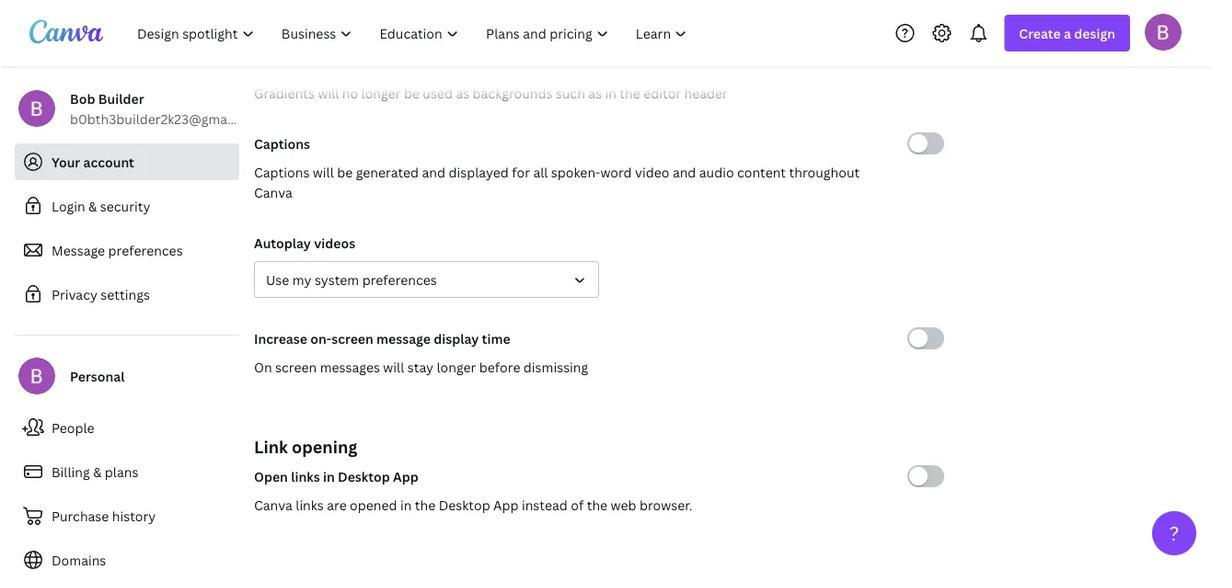Task type: locate. For each thing, give the bounding box(es) containing it.
0 horizontal spatial desktop
[[338, 468, 390, 485]]

screen
[[332, 330, 373, 347], [275, 358, 317, 376]]

as
[[456, 84, 469, 102], [588, 84, 602, 102]]

1 vertical spatial desktop
[[439, 497, 490, 514]]

system
[[315, 271, 359, 289]]

increase
[[254, 330, 307, 347]]

1 horizontal spatial the
[[587, 497, 608, 514]]

privacy
[[52, 286, 97, 303]]

0 vertical spatial in
[[605, 84, 616, 102]]

domains link
[[15, 542, 239, 571]]

generated
[[356, 163, 419, 181]]

the
[[620, 84, 640, 102], [415, 497, 436, 514], [587, 497, 608, 514]]

be left generated
[[337, 163, 353, 181]]

people
[[52, 419, 94, 437]]

bob
[[70, 90, 95, 107]]

login
[[52, 197, 85, 215]]

longer right no
[[361, 84, 401, 102]]

used
[[423, 84, 453, 102]]

use my system preferences
[[266, 271, 437, 289]]

opened
[[350, 497, 397, 514]]

autoplay videos
[[254, 234, 355, 252]]

all
[[533, 163, 548, 181]]

captions down gradients
[[254, 135, 310, 152]]

0 vertical spatial links
[[291, 468, 320, 485]]

create a design
[[1019, 24, 1115, 42]]

preferences up the message
[[362, 271, 437, 289]]

will left no
[[318, 84, 339, 102]]

be
[[404, 84, 420, 102], [337, 163, 353, 181]]

login & security link
[[15, 188, 239, 225]]

captions will be generated and displayed for all spoken-word video and audio content throughout canva
[[254, 163, 860, 201]]

bob builder b0bth3builder2k23@gmail.com
[[70, 90, 265, 127]]

your
[[52, 153, 80, 171]]

are
[[327, 497, 347, 514]]

?
[[1169, 520, 1179, 547]]

and right video on the right top
[[673, 163, 696, 181]]

2 as from the left
[[588, 84, 602, 102]]

1 vertical spatial &
[[93, 463, 102, 481]]

1 vertical spatial captions
[[254, 163, 310, 181]]

links down link opening at the bottom left of the page
[[291, 468, 320, 485]]

autoplay
[[254, 234, 311, 252]]

0 horizontal spatial as
[[456, 84, 469, 102]]

desktop up opened
[[338, 468, 390, 485]]

1 vertical spatial links
[[296, 497, 324, 514]]

1 vertical spatial in
[[323, 468, 335, 485]]

2 vertical spatial in
[[400, 497, 412, 514]]

preferences up privacy settings link at the left
[[108, 242, 183, 259]]

in up are
[[323, 468, 335, 485]]

longer
[[361, 84, 401, 102], [437, 358, 476, 376]]

will for be
[[313, 163, 334, 181]]

0 vertical spatial longer
[[361, 84, 401, 102]]

1 horizontal spatial in
[[400, 497, 412, 514]]

the left editor
[[620, 84, 640, 102]]

links
[[291, 468, 320, 485], [296, 497, 324, 514]]

be left used
[[404, 84, 420, 102]]

1 captions from the top
[[254, 135, 310, 152]]

screen down increase
[[275, 358, 317, 376]]

1 horizontal spatial longer
[[437, 358, 476, 376]]

0 vertical spatial canva
[[254, 184, 293, 201]]

the right opened
[[415, 497, 436, 514]]

2 captions from the top
[[254, 163, 310, 181]]

the right of
[[587, 497, 608, 514]]

app left 'instead'
[[493, 497, 519, 514]]

0 vertical spatial &
[[88, 197, 97, 215]]

0 horizontal spatial in
[[323, 468, 335, 485]]

0 horizontal spatial and
[[422, 163, 445, 181]]

gradients will no longer be used as backgrounds such as in the editor header
[[254, 84, 728, 102]]

as right used
[[456, 84, 469, 102]]

your account
[[52, 153, 134, 171]]

will left generated
[[313, 163, 334, 181]]

Use my system preferences button
[[254, 261, 599, 298]]

1 vertical spatial will
[[313, 163, 334, 181]]

0 vertical spatial preferences
[[108, 242, 183, 259]]

desktop left 'instead'
[[439, 497, 490, 514]]

and left displayed on the top left
[[422, 163, 445, 181]]

2 and from the left
[[673, 163, 696, 181]]

0 horizontal spatial be
[[337, 163, 353, 181]]

content
[[737, 163, 786, 181]]

links left are
[[296, 497, 324, 514]]

& left 'plans'
[[93, 463, 102, 481]]

in
[[605, 84, 616, 102], [323, 468, 335, 485], [400, 497, 412, 514]]

1 horizontal spatial app
[[493, 497, 519, 514]]

captions inside captions will be generated and displayed for all spoken-word video and audio content throughout canva
[[254, 163, 310, 181]]

display
[[434, 330, 479, 347]]

create a design button
[[1004, 15, 1130, 52]]

of
[[571, 497, 584, 514]]

0 vertical spatial captions
[[254, 135, 310, 152]]

spoken-
[[551, 163, 600, 181]]

people link
[[15, 410, 239, 446]]

gradients
[[254, 84, 315, 102]]

will inside captions will be generated and displayed for all spoken-word video and audio content throughout canva
[[313, 163, 334, 181]]

billing & plans
[[52, 463, 138, 481]]

0 vertical spatial app
[[393, 468, 418, 485]]

app up opened
[[393, 468, 418, 485]]

0 vertical spatial will
[[318, 84, 339, 102]]

purchase history
[[52, 508, 156, 525]]

will for no
[[318, 84, 339, 102]]

your account link
[[15, 144, 239, 180]]

in right the such
[[605, 84, 616, 102]]

and
[[422, 163, 445, 181], [673, 163, 696, 181]]

& right login on the top left of page
[[88, 197, 97, 215]]

a
[[1064, 24, 1071, 42]]

canva up autoplay
[[254, 184, 293, 201]]

captions for captions will be generated and displayed for all spoken-word video and audio content throughout canva
[[254, 163, 310, 181]]

1 horizontal spatial screen
[[332, 330, 373, 347]]

security
[[100, 197, 150, 215]]

? button
[[1152, 512, 1196, 556]]

canva down the open on the bottom of page
[[254, 497, 293, 514]]

in right opened
[[400, 497, 412, 514]]

1 vertical spatial screen
[[275, 358, 317, 376]]

1 horizontal spatial as
[[588, 84, 602, 102]]

captions
[[254, 135, 310, 152], [254, 163, 310, 181]]

before
[[479, 358, 520, 376]]

canva inside captions will be generated and displayed for all spoken-word video and audio content throughout canva
[[254, 184, 293, 201]]

will left "stay" at the left of the page
[[383, 358, 404, 376]]

stay
[[407, 358, 433, 376]]

account
[[83, 153, 134, 171]]

&
[[88, 197, 97, 215], [93, 463, 102, 481]]

0 horizontal spatial screen
[[275, 358, 317, 376]]

desktop
[[338, 468, 390, 485], [439, 497, 490, 514]]

0 horizontal spatial preferences
[[108, 242, 183, 259]]

design
[[1074, 24, 1115, 42]]

app
[[393, 468, 418, 485], [493, 497, 519, 514]]

captions up autoplay
[[254, 163, 310, 181]]

message preferences link
[[15, 232, 239, 269]]

as right the such
[[588, 84, 602, 102]]

on
[[254, 358, 272, 376]]

1 canva from the top
[[254, 184, 293, 201]]

b0bth3builder2k23@gmail.com
[[70, 110, 265, 127]]

word
[[600, 163, 632, 181]]

personal
[[70, 368, 125, 385]]

1 horizontal spatial preferences
[[362, 271, 437, 289]]

billing
[[52, 463, 90, 481]]

increase on-screen message display time
[[254, 330, 510, 347]]

link
[[254, 436, 288, 458]]

1 vertical spatial app
[[493, 497, 519, 514]]

canva
[[254, 184, 293, 201], [254, 497, 293, 514]]

screen up messages
[[332, 330, 373, 347]]

1 vertical spatial be
[[337, 163, 353, 181]]

0 vertical spatial be
[[404, 84, 420, 102]]

1 vertical spatial canva
[[254, 497, 293, 514]]

1 vertical spatial preferences
[[362, 271, 437, 289]]

will
[[318, 84, 339, 102], [313, 163, 334, 181], [383, 358, 404, 376]]

on screen messages will stay longer before dismissing
[[254, 358, 588, 376]]

message preferences
[[52, 242, 183, 259]]

longer down display
[[437, 358, 476, 376]]

2 horizontal spatial in
[[605, 84, 616, 102]]

bob builder image
[[1145, 14, 1182, 50]]

1 horizontal spatial and
[[673, 163, 696, 181]]

videos
[[314, 234, 355, 252]]



Task type: describe. For each thing, give the bounding box(es) containing it.
2 canva from the top
[[254, 497, 293, 514]]

browser.
[[640, 497, 692, 514]]

billing & plans link
[[15, 454, 239, 491]]

create
[[1019, 24, 1061, 42]]

settings
[[101, 286, 150, 303]]

login & security
[[52, 197, 150, 215]]

history
[[112, 508, 156, 525]]

privacy settings
[[52, 286, 150, 303]]

preferences inside button
[[362, 271, 437, 289]]

time
[[482, 330, 510, 347]]

0 horizontal spatial the
[[415, 497, 436, 514]]

editor
[[643, 84, 681, 102]]

captions for captions
[[254, 135, 310, 152]]

builder
[[98, 90, 144, 107]]

opening
[[292, 436, 357, 458]]

links for in
[[291, 468, 320, 485]]

purchase
[[52, 508, 109, 525]]

open links in desktop app
[[254, 468, 418, 485]]

backgrounds
[[473, 84, 553, 102]]

on-
[[310, 330, 332, 347]]

use
[[266, 271, 289, 289]]

message
[[52, 242, 105, 259]]

1 as from the left
[[456, 84, 469, 102]]

link opening
[[254, 436, 357, 458]]

for
[[512, 163, 530, 181]]

0 vertical spatial screen
[[332, 330, 373, 347]]

& for login
[[88, 197, 97, 215]]

domains
[[52, 552, 106, 569]]

displayed
[[449, 163, 509, 181]]

no
[[342, 84, 358, 102]]

open
[[254, 468, 288, 485]]

such
[[556, 84, 585, 102]]

& for billing
[[93, 463, 102, 481]]

my
[[292, 271, 311, 289]]

message
[[376, 330, 431, 347]]

header
[[684, 84, 728, 102]]

links for are
[[296, 497, 324, 514]]

canva links are opened in the desktop app instead of the web browser.
[[254, 497, 692, 514]]

2 vertical spatial will
[[383, 358, 404, 376]]

throughout
[[789, 163, 860, 181]]

0 horizontal spatial app
[[393, 468, 418, 485]]

instead
[[522, 497, 568, 514]]

0 vertical spatial desktop
[[338, 468, 390, 485]]

web
[[611, 497, 636, 514]]

dismissing
[[524, 358, 588, 376]]

top level navigation element
[[125, 15, 703, 52]]

0 horizontal spatial longer
[[361, 84, 401, 102]]

1 and from the left
[[422, 163, 445, 181]]

be inside captions will be generated and displayed for all spoken-word video and audio content throughout canva
[[337, 163, 353, 181]]

1 vertical spatial longer
[[437, 358, 476, 376]]

messages
[[320, 358, 380, 376]]

plans
[[105, 463, 138, 481]]

audio
[[699, 163, 734, 181]]

privacy settings link
[[15, 276, 239, 313]]

1 horizontal spatial desktop
[[439, 497, 490, 514]]

video
[[635, 163, 669, 181]]

1 horizontal spatial be
[[404, 84, 420, 102]]

purchase history link
[[15, 498, 239, 535]]

2 horizontal spatial the
[[620, 84, 640, 102]]



Task type: vqa. For each thing, say whether or not it's contained in the screenshot.
'1 of 4'
no



